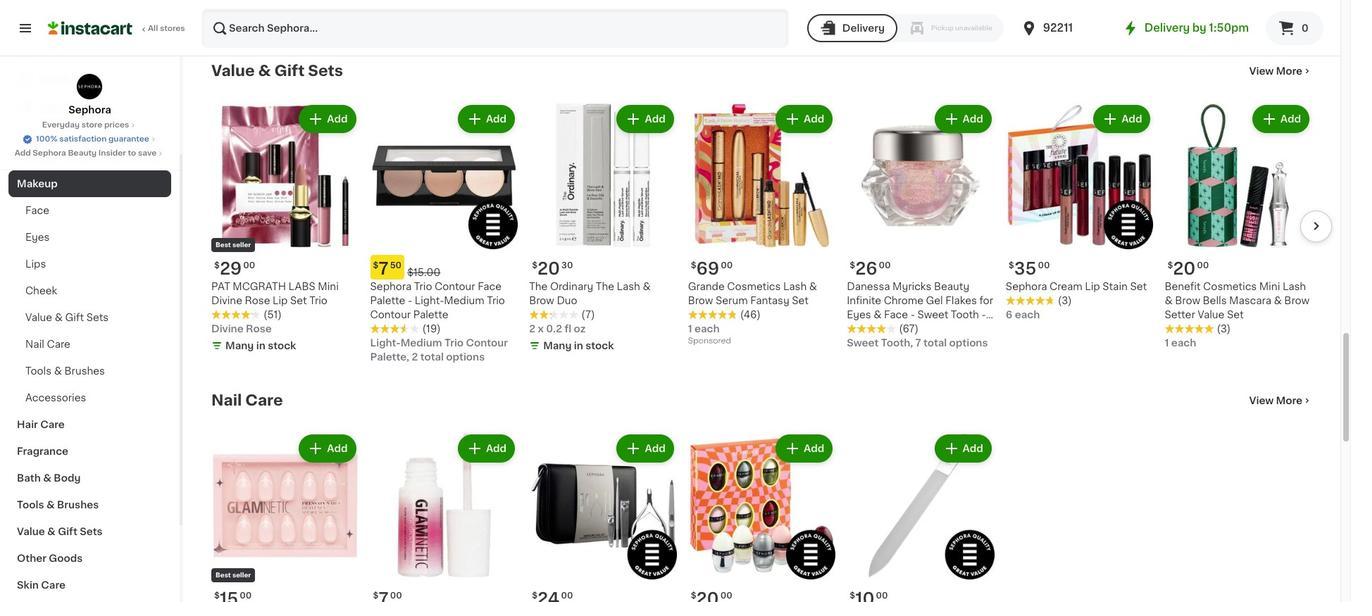 Task type: vqa. For each thing, say whether or not it's contained in the screenshot.


Task type: describe. For each thing, give the bounding box(es) containing it.
best for value & gift sets
[[216, 242, 231, 248]]

00 inside $ 29 00
[[243, 262, 255, 270]]

goods
[[49, 554, 83, 564]]

cheek
[[25, 286, 57, 296]]

hair care link
[[8, 412, 171, 438]]

light- inside the sephora trio contour face palette - light-medium trio contour palette
[[415, 296, 444, 306]]

(67)
[[899, 324, 919, 334]]

body
[[54, 474, 81, 483]]

2 inside button
[[419, 3, 426, 13]]

1 tools & brushes link from the top
[[8, 358, 171, 385]]

0 horizontal spatial eyes
[[25, 233, 50, 242]]

lists link
[[8, 93, 171, 121]]

best seller for value
[[216, 242, 251, 248]]

1 vertical spatial tools
[[17, 500, 44, 510]]

1 horizontal spatial -
[[911, 310, 915, 320]]

100% satisfaction guarantee
[[36, 135, 149, 143]]

0 vertical spatial value & gift sets link
[[211, 63, 343, 80]]

all stores link
[[48, 8, 186, 48]]

skin
[[17, 581, 39, 590]]

3 brow from the left
[[1176, 296, 1201, 306]]

1 each for 20
[[1165, 339, 1197, 348]]

baby
[[916, 324, 942, 334]]

00 inside $ 20 00
[[1197, 262, 1209, 270]]

by
[[1193, 23, 1207, 33]]

1 many in stock button from the left
[[529, 0, 677, 20]]

each for 20
[[1172, 339, 1197, 348]]

total right medium,
[[292, 3, 315, 13]]

everyday store prices
[[42, 121, 129, 129]]

duo
[[557, 296, 578, 306]]

cosmetics for 69
[[727, 282, 781, 292]]

$ inside $ 20 00
[[1168, 262, 1173, 270]]

rose inside pat mcgrath labs mini divine rose lip set trio
[[245, 296, 270, 306]]

$ inside $ 69 00
[[691, 262, 697, 270]]

prices
[[104, 121, 129, 129]]

holiday party ready beauty link
[[8, 144, 171, 171]]

divine rose
[[211, 324, 272, 334]]

sephora link
[[69, 73, 111, 117]]

sets for value & gift sets link to the bottom
[[80, 527, 103, 537]]

beauty inside holiday party ready beauty link
[[124, 152, 160, 162]]

serum
[[716, 296, 748, 306]]

brushes for 2nd tools & brushes link from the top
[[57, 500, 99, 510]]

$ 69 00
[[691, 261, 733, 277]]

$ inside $ 35 00
[[1009, 262, 1014, 270]]

2 right medium,
[[283, 3, 290, 13]]

35
[[1014, 261, 1037, 277]]

benetint,
[[370, 3, 417, 13]]

1 for 20
[[1165, 339, 1169, 348]]

holiday party ready beauty
[[17, 152, 160, 162]]

seller for value
[[232, 242, 251, 248]]

everyday
[[42, 121, 80, 129]]

other goods link
[[8, 545, 171, 572]]

shop
[[39, 46, 66, 56]]

more for value & gift sets
[[1277, 66, 1303, 76]]

face inside the sephora trio contour face palette - light-medium trio contour palette
[[478, 282, 502, 292]]

& up setter
[[1165, 296, 1173, 306]]

other goods
[[17, 554, 83, 564]]

29
[[220, 261, 242, 277]]

& inside grande cosmetics lash & brow serum fantasy set
[[810, 282, 817, 292]]

(3) for 35
[[1058, 296, 1072, 306]]

seller for nail
[[232, 572, 251, 579]]

everyday store prices link
[[42, 120, 138, 131]]

bath & body link
[[8, 465, 171, 492]]

shop link
[[8, 37, 171, 65]]

set inside grande cosmetics lash & brow serum fantasy set
[[792, 296, 809, 306]]

2 many in stock button from the left
[[688, 0, 836, 20]]

value down fair/
[[211, 63, 255, 78]]

& inside danessa myricks beauty infinite chrome gel flakes for eyes & face - sweet tooth - platinum with baby pink
[[874, 310, 882, 320]]

infinite
[[847, 296, 882, 306]]

product group containing 29
[[211, 102, 359, 356]]

$ 29 00
[[214, 261, 255, 277]]

view for nail care
[[1250, 396, 1274, 406]]

face link
[[8, 197, 171, 224]]

$ inside "$ 7 50"
[[373, 262, 379, 270]]

0 vertical spatial value & gift sets
[[211, 63, 343, 78]]

save
[[138, 149, 157, 157]]

sephora cream lip stain set
[[1006, 282, 1147, 292]]

100%
[[36, 135, 57, 143]]

(3) for 20
[[1217, 324, 1231, 334]]

lips link
[[8, 251, 171, 278]]

satisfaction
[[59, 135, 107, 143]]

delivery by 1:50pm link
[[1122, 20, 1249, 37]]

0 vertical spatial contour
[[435, 282, 475, 292]]

stock inside product group
[[268, 341, 296, 351]]

(7)
[[581, 310, 595, 320]]

1 the from the left
[[529, 282, 548, 292]]

$ 20 30
[[532, 261, 573, 277]]

value down cheek at the top left
[[25, 313, 52, 323]]

total down the 'baby'
[[924, 339, 947, 348]]

eyes link
[[8, 224, 171, 251]]

0 vertical spatial tools
[[25, 366, 52, 376]]

brushes for 2nd tools & brushes link from the bottom
[[64, 366, 105, 376]]

set inside pat mcgrath labs mini divine rose lip set trio
[[290, 296, 307, 306]]

medium,
[[237, 3, 281, 13]]

$ 7 50
[[373, 261, 402, 277]]

care for skin care link
[[41, 581, 65, 590]]

tooth
[[951, 310, 979, 320]]

set right stain
[[1131, 282, 1147, 292]]

total inside button
[[1069, 3, 1092, 13]]

& right bath
[[43, 474, 51, 483]]

sephora for sephora cream lip stain set
[[1006, 282, 1047, 292]]

20 for $ 20 30
[[538, 261, 560, 277]]

enlighten, 8 total options button
[[1006, 0, 1154, 15]]

party
[[59, 152, 86, 162]]

myricks
[[893, 282, 932, 292]]

benefit
[[1165, 282, 1201, 292]]

ordinary
[[550, 282, 593, 292]]

accessories link
[[8, 385, 171, 412]]

0 button
[[1266, 11, 1324, 45]]

gel
[[926, 296, 943, 306]]

platinum
[[847, 324, 891, 334]]

20 for $ 20 00
[[1173, 261, 1196, 277]]

30
[[562, 262, 573, 270]]

2 left x
[[529, 324, 536, 334]]

service type group
[[807, 14, 1004, 42]]

hair
[[17, 420, 38, 430]]

enlighten,
[[1006, 3, 1057, 13]]

0 vertical spatial gift
[[274, 63, 305, 78]]

brow inside grande cosmetics lash & brow serum fantasy set
[[688, 296, 713, 306]]

mini inside benefit cosmetics mini lash & brow bells mascara & brow setter value set
[[1260, 282, 1281, 292]]

92211
[[1043, 23, 1073, 33]]

view more link for value & gift sets
[[1250, 64, 1313, 78]]

& up accessories
[[54, 366, 62, 376]]

value & gift sets for middle value & gift sets link
[[25, 313, 109, 323]]

benetint, 2 total options button
[[370, 0, 518, 34]]

1 for 69
[[688, 324, 692, 334]]

1 vertical spatial rose
[[246, 324, 272, 334]]

sephora for sephora
[[69, 105, 111, 115]]

fair/ medium, 2 total options
[[211, 3, 356, 13]]

delivery for delivery
[[843, 23, 885, 33]]

92211 button
[[1021, 8, 1105, 48]]

cheek link
[[8, 278, 171, 304]]

mascara
[[1230, 296, 1272, 306]]

view more for value & gift sets
[[1250, 66, 1303, 76]]

4 brow from the left
[[1285, 296, 1310, 306]]

0
[[1302, 23, 1309, 33]]

0 vertical spatial face
[[25, 206, 49, 216]]

makeup
[[17, 179, 58, 189]]

1 horizontal spatial palette
[[413, 310, 449, 320]]

stain
[[1103, 282, 1128, 292]]

light- inside light-medium trio contour palette, 2 total options
[[370, 339, 401, 348]]

divine inside pat mcgrath labs mini divine rose lip set trio
[[211, 296, 242, 306]]

lips
[[25, 259, 46, 269]]

mcgrath
[[233, 282, 286, 292]]

beauty for danessa
[[934, 282, 970, 292]]

1 horizontal spatial nail
[[211, 394, 242, 408]]

& up other goods
[[47, 527, 56, 537]]

enlighten, 8 total options
[[1006, 3, 1133, 13]]

trio inside light-medium trio contour palette, 2 total options
[[445, 339, 464, 348]]

0 vertical spatial nail care
[[25, 340, 70, 350]]

1 vertical spatial sweet
[[847, 339, 879, 348]]

& right mascara
[[1274, 296, 1282, 306]]

many in stock inside product group
[[225, 341, 296, 351]]

all
[[148, 25, 158, 32]]

total inside light-medium trio contour palette, 2 total options
[[420, 353, 444, 363]]

add inside add sephora beauty insider to save link
[[15, 149, 31, 157]]

fair/
[[211, 3, 234, 13]]

2 vertical spatial value & gift sets link
[[8, 519, 171, 545]]



Task type: locate. For each thing, give the bounding box(es) containing it.
2 best seller from the top
[[216, 572, 251, 579]]

0.2
[[546, 324, 562, 334]]

medium inside the sephora trio contour face palette - light-medium trio contour palette
[[444, 296, 485, 306]]

1 best from the top
[[216, 242, 231, 248]]

1 vertical spatial value & gift sets
[[25, 313, 109, 323]]

1 up sponsored badge image
[[688, 324, 692, 334]]

1 horizontal spatial (3)
[[1217, 324, 1231, 334]]

1 vertical spatial medium
[[401, 339, 442, 348]]

danessa myricks beauty infinite chrome gel flakes for eyes & face - sweet tooth - platinum with baby pink
[[847, 282, 993, 334]]

1 horizontal spatial 1
[[1165, 339, 1169, 348]]

00 inside $ 69 00
[[721, 262, 733, 270]]

& down cheek at the top left
[[55, 313, 63, 323]]

2 mini from the left
[[1260, 282, 1281, 292]]

0 horizontal spatial light-
[[370, 339, 401, 348]]

1 horizontal spatial sweet
[[918, 310, 949, 320]]

2 vertical spatial sets
[[80, 527, 103, 537]]

value & gift sets link up goods
[[8, 519, 171, 545]]

1 vertical spatial tools & brushes
[[17, 500, 99, 510]]

lash inside the ordinary the lash & brow duo
[[617, 282, 640, 292]]

& down bath & body
[[46, 500, 55, 510]]

sweet
[[918, 310, 949, 320], [847, 339, 879, 348]]

2 right benetint,
[[419, 3, 426, 13]]

26
[[856, 261, 878, 277]]

0 vertical spatial eyes
[[25, 233, 50, 242]]

nail care
[[25, 340, 70, 350], [211, 394, 283, 408]]

2 view more from the top
[[1250, 396, 1303, 406]]

face down the makeup on the left top of page
[[25, 206, 49, 216]]

hair care
[[17, 420, 65, 430]]

100% satisfaction guarantee button
[[22, 131, 158, 145]]

1 20 from the left
[[538, 261, 560, 277]]

contour up palette,
[[370, 310, 411, 320]]

the down $ 20 30
[[529, 282, 548, 292]]

0 horizontal spatial lip
[[273, 296, 288, 306]]

tools & brushes link down the body
[[8, 492, 171, 519]]

00 inside $ 26 00
[[879, 262, 891, 270]]

view more for nail care
[[1250, 396, 1303, 406]]

2 brow from the left
[[688, 296, 713, 306]]

2 vertical spatial face
[[884, 310, 908, 320]]

0 horizontal spatial delivery
[[843, 23, 885, 33]]

care for top nail care link
[[47, 340, 70, 350]]

brow left duo
[[529, 296, 554, 306]]

add sephora beauty insider to save link
[[15, 148, 165, 159]]

1 horizontal spatial 1 each
[[1165, 339, 1197, 348]]

contour
[[435, 282, 475, 292], [370, 310, 411, 320], [466, 339, 508, 348]]

1 horizontal spatial each
[[1015, 310, 1040, 320]]

medium down (19)
[[401, 339, 442, 348]]

sephora
[[69, 105, 111, 115], [33, 149, 66, 157], [370, 282, 412, 292], [1006, 282, 1047, 292]]

view more link for nail care
[[1250, 394, 1313, 408]]

each for 69
[[695, 324, 720, 334]]

(46)
[[740, 310, 761, 320]]

the ordinary the lash & brow duo
[[529, 282, 651, 306]]

2 divine from the top
[[211, 324, 244, 334]]

1 more from the top
[[1277, 66, 1303, 76]]

1 each down setter
[[1165, 339, 1197, 348]]

2 item carousel region from the top
[[192, 427, 1313, 602]]

product group containing 26
[[847, 102, 995, 351]]

0 vertical spatial 7
[[379, 261, 389, 277]]

2 more from the top
[[1277, 396, 1303, 406]]

tools & brushes up accessories
[[25, 366, 105, 376]]

fantasy
[[751, 296, 790, 306]]

1
[[688, 324, 692, 334], [1165, 339, 1169, 348]]

- inside the sephora trio contour face palette - light-medium trio contour palette
[[408, 296, 412, 306]]

lash inside grande cosmetics lash & brow serum fantasy set
[[784, 282, 807, 292]]

options inside light-medium trio contour palette, 2 total options
[[446, 353, 485, 363]]

Search field
[[203, 10, 788, 47]]

0 horizontal spatial -
[[408, 296, 412, 306]]

trio inside pat mcgrath labs mini divine rose lip set trio
[[309, 296, 328, 306]]

0 vertical spatial light-
[[415, 296, 444, 306]]

mini inside pat mcgrath labs mini divine rose lip set trio
[[318, 282, 339, 292]]

delivery button
[[807, 14, 898, 42]]

beauty inside add sephora beauty insider to save link
[[68, 149, 97, 157]]

0 vertical spatial tools & brushes
[[25, 366, 105, 376]]

value & gift sets up goods
[[17, 527, 103, 537]]

1 horizontal spatial mini
[[1260, 282, 1281, 292]]

1 vertical spatial nail
[[211, 394, 242, 408]]

0 horizontal spatial beauty
[[68, 149, 97, 157]]

beauty for add
[[68, 149, 97, 157]]

0 vertical spatial nail
[[25, 340, 44, 350]]

each right 6
[[1015, 310, 1040, 320]]

setter
[[1165, 310, 1196, 320]]

options inside button
[[454, 3, 493, 13]]

medium
[[444, 296, 485, 306], [401, 339, 442, 348]]

1 best seller from the top
[[216, 242, 251, 248]]

1 vertical spatial lip
[[273, 296, 288, 306]]

2 right palette,
[[412, 353, 418, 363]]

item carousel region containing 29
[[192, 96, 1332, 370]]

oz
[[574, 324, 586, 334]]

sponsored badge image
[[688, 338, 731, 346]]

0 horizontal spatial palette
[[370, 296, 405, 306]]

1 cosmetics from the left
[[727, 282, 781, 292]]

$ 35 00
[[1009, 261, 1050, 277]]

1 horizontal spatial cosmetics
[[1204, 282, 1257, 292]]

buy it again
[[39, 74, 99, 84]]

2 vertical spatial each
[[1172, 339, 1197, 348]]

lip up (51)
[[273, 296, 288, 306]]

total inside button
[[428, 3, 451, 13]]

sephora trio contour face palette - light-medium trio contour palette
[[370, 282, 505, 320]]

trio down the sephora trio contour face palette - light-medium trio contour palette
[[445, 339, 464, 348]]

1 vertical spatial contour
[[370, 310, 411, 320]]

★★★★★
[[1006, 296, 1055, 306], [1006, 296, 1055, 306], [211, 310, 261, 320], [211, 310, 261, 320], [529, 310, 579, 320], [688, 310, 738, 320], [688, 310, 738, 320], [847, 324, 896, 334], [847, 324, 896, 334], [370, 324, 420, 334], [370, 324, 420, 334], [1165, 324, 1214, 334], [1165, 324, 1214, 334]]

eyes inside danessa myricks beauty infinite chrome gel flakes for eyes & face - sweet tooth - platinum with baby pink
[[847, 310, 871, 320]]

item carousel region containing add
[[192, 427, 1313, 602]]

total right benetint,
[[428, 3, 451, 13]]

tools & brushes down bath & body
[[17, 500, 99, 510]]

$ inside $ 29 00
[[214, 262, 220, 270]]

2 horizontal spatial many in stock button
[[847, 0, 995, 20]]

3 lash from the left
[[1283, 282, 1307, 292]]

each down setter
[[1172, 339, 1197, 348]]

69
[[697, 261, 720, 277]]

0 horizontal spatial (3)
[[1058, 296, 1072, 306]]

value up other
[[17, 527, 45, 537]]

value down the 'bells'
[[1198, 310, 1225, 320]]

light- up palette,
[[370, 339, 401, 348]]

& left danessa
[[810, 282, 817, 292]]

2 20 from the left
[[1173, 261, 1196, 277]]

many in stock
[[543, 6, 614, 15], [861, 6, 932, 15], [702, 6, 773, 15], [225, 20, 296, 30], [225, 341, 296, 351], [543, 341, 614, 351]]

value & gift sets link down fair/ medium, 2 total options
[[211, 63, 343, 80]]

1 item carousel region from the top
[[192, 96, 1332, 370]]

best inside product group
[[216, 242, 231, 248]]

0 horizontal spatial 20
[[538, 261, 560, 277]]

cosmetics inside benefit cosmetics mini lash & brow bells mascara & brow setter value set
[[1204, 282, 1257, 292]]

-
[[408, 296, 412, 306], [911, 310, 915, 320], [982, 310, 986, 320]]

2
[[283, 3, 290, 13], [419, 3, 426, 13], [529, 324, 536, 334], [412, 353, 418, 363]]

tools down bath
[[17, 500, 44, 510]]

0 horizontal spatial 7
[[379, 261, 389, 277]]

contour down $7.50 original price: $15.00 element
[[435, 282, 475, 292]]

1 vertical spatial more
[[1277, 396, 1303, 406]]

seller
[[232, 242, 251, 248], [232, 572, 251, 579]]

(3)
[[1058, 296, 1072, 306], [1217, 324, 1231, 334]]

1 horizontal spatial light-
[[415, 296, 444, 306]]

fragrance link
[[8, 438, 171, 465]]

2 view from the top
[[1250, 396, 1274, 406]]

&
[[258, 63, 271, 78], [643, 282, 651, 292], [810, 282, 817, 292], [1165, 296, 1173, 306], [1274, 296, 1282, 306], [874, 310, 882, 320], [55, 313, 63, 323], [54, 366, 62, 376], [43, 474, 51, 483], [46, 500, 55, 510], [47, 527, 56, 537]]

0 vertical spatial more
[[1277, 66, 1303, 76]]

gift up goods
[[58, 527, 77, 537]]

1 brow from the left
[[529, 296, 554, 306]]

6
[[1006, 310, 1013, 320]]

0 horizontal spatial 1 each
[[688, 324, 720, 334]]

sets for middle value & gift sets link
[[86, 313, 109, 323]]

value & gift sets link down lips link
[[8, 304, 171, 331]]

set inside benefit cosmetics mini lash & brow bells mascara & brow setter value set
[[1227, 310, 1244, 320]]

0 vertical spatial palette
[[370, 296, 405, 306]]

the right 'ordinary'
[[596, 282, 614, 292]]

0 horizontal spatial sweet
[[847, 339, 879, 348]]

lash for $ 20 30
[[617, 282, 640, 292]]

sweet down gel
[[918, 310, 949, 320]]

more for nail care
[[1277, 396, 1303, 406]]

care for hair care link
[[40, 420, 65, 430]]

1 horizontal spatial nail care
[[211, 394, 283, 408]]

0 vertical spatial sweet
[[918, 310, 949, 320]]

many
[[543, 6, 572, 15], [861, 6, 890, 15], [702, 6, 731, 15], [225, 20, 254, 30], [225, 341, 254, 351], [543, 341, 572, 351]]

with
[[893, 324, 914, 334]]

brow down benefit
[[1176, 296, 1201, 306]]

2 x 0.2 fl oz
[[529, 324, 586, 334]]

1 vertical spatial palette
[[413, 310, 449, 320]]

brushes down the body
[[57, 500, 99, 510]]

1 view more link from the top
[[1250, 64, 1313, 78]]

$ inside $ 20 30
[[532, 262, 538, 270]]

bath
[[17, 474, 41, 483]]

1 vertical spatial eyes
[[847, 310, 871, 320]]

1 vertical spatial value & gift sets link
[[8, 304, 171, 331]]

x
[[538, 324, 544, 334]]

7 left "50"
[[379, 261, 389, 277]]

palette down "$ 7 50"
[[370, 296, 405, 306]]

cosmetics inside grande cosmetics lash & brow serum fantasy set
[[727, 282, 781, 292]]

face inside danessa myricks beauty infinite chrome gel flakes for eyes & face - sweet tooth - platinum with baby pink
[[884, 310, 908, 320]]

0 horizontal spatial each
[[695, 324, 720, 334]]

0 vertical spatial view more
[[1250, 66, 1303, 76]]

1 each inside product group
[[688, 324, 720, 334]]

1:50pm
[[1209, 23, 1249, 33]]

1 vertical spatial 1 each
[[1165, 339, 1197, 348]]

0 vertical spatial sets
[[308, 63, 343, 78]]

face down $7.50 original price: $15.00 element
[[478, 282, 502, 292]]

1 vertical spatial gift
[[65, 313, 84, 323]]

delivery inside button
[[843, 23, 885, 33]]

product group containing 7
[[370, 102, 518, 365]]

add sephora beauty insider to save
[[15, 149, 157, 157]]

flakes
[[946, 296, 977, 306]]

benefit cosmetics mini lash & brow bells mascara & brow setter value set
[[1165, 282, 1310, 320]]

gift down fair/ medium, 2 total options
[[274, 63, 305, 78]]

cosmetics up fantasy
[[727, 282, 781, 292]]

labs
[[289, 282, 315, 292]]

0 horizontal spatial cosmetics
[[727, 282, 781, 292]]

ready
[[89, 152, 121, 162]]

options inside button
[[1094, 3, 1133, 13]]

1 horizontal spatial 20
[[1173, 261, 1196, 277]]

tools up accessories
[[25, 366, 52, 376]]

beauty inside danessa myricks beauty infinite chrome gel flakes for eyes & face - sweet tooth - platinum with baby pink
[[934, 282, 970, 292]]

tools & brushes link up accessories
[[8, 358, 171, 385]]

skin care
[[17, 581, 65, 590]]

mini up mascara
[[1260, 282, 1281, 292]]

(51)
[[264, 310, 282, 320]]

0 horizontal spatial many in stock button
[[529, 0, 677, 20]]

(3) down the 'bells'
[[1217, 324, 1231, 334]]

sephora for sephora trio contour face palette - light-medium trio contour palette
[[370, 282, 412, 292]]

eyes up lips
[[25, 233, 50, 242]]

mini
[[318, 282, 339, 292], [1260, 282, 1281, 292]]

value inside benefit cosmetics mini lash & brow bells mascara & brow setter value set
[[1198, 310, 1225, 320]]

0 horizontal spatial the
[[529, 282, 548, 292]]

view for value & gift sets
[[1250, 66, 1274, 76]]

$ inside $ 26 00
[[850, 262, 856, 270]]

1 vertical spatial sets
[[86, 313, 109, 323]]

sephora down 100%
[[33, 149, 66, 157]]

2 view more link from the top
[[1250, 394, 1313, 408]]

1 vertical spatial nail care link
[[211, 393, 283, 410]]

face up with
[[884, 310, 908, 320]]

medium inside light-medium trio contour palette, 2 total options
[[401, 339, 442, 348]]

3 many in stock button from the left
[[847, 0, 995, 20]]

set right fantasy
[[792, 296, 809, 306]]

2 seller from the top
[[232, 572, 251, 579]]

1 horizontal spatial nail care link
[[211, 393, 283, 410]]

instacart logo image
[[48, 20, 132, 37]]

- down $15.00
[[408, 296, 412, 306]]

gift down cheek link
[[65, 313, 84, 323]]

1 vertical spatial nail care
[[211, 394, 283, 408]]

brow inside the ordinary the lash & brow duo
[[529, 296, 554, 306]]

2 lash from the left
[[784, 282, 807, 292]]

2 the from the left
[[596, 282, 614, 292]]

cosmetics
[[727, 282, 781, 292], [1204, 282, 1257, 292]]

in inside product group
[[256, 341, 265, 351]]

all stores
[[148, 25, 185, 32]]

medium down $7.50 original price: $15.00 element
[[444, 296, 485, 306]]

total right 8
[[1069, 3, 1092, 13]]

& left grande
[[643, 282, 651, 292]]

0 vertical spatial divine
[[211, 296, 242, 306]]

guarantee
[[108, 135, 149, 143]]

contour inside light-medium trio contour palette, 2 total options
[[466, 339, 508, 348]]

- down for
[[982, 310, 986, 320]]

1 each for 69
[[688, 324, 720, 334]]

brushes up accessories link
[[64, 366, 105, 376]]

tools & brushes for 2nd tools & brushes link from the top
[[17, 500, 99, 510]]

view more link
[[1250, 64, 1313, 78], [1250, 394, 1313, 408]]

trio down labs on the top left of page
[[309, 296, 328, 306]]

1 vertical spatial divine
[[211, 324, 244, 334]]

lip left stain
[[1085, 282, 1100, 292]]

lip inside pat mcgrath labs mini divine rose lip set trio
[[273, 296, 288, 306]]

palette up (19)
[[413, 310, 449, 320]]

cosmetics up the 'bells'
[[1204, 282, 1257, 292]]

1 horizontal spatial eyes
[[847, 310, 871, 320]]

set down labs on the top left of page
[[290, 296, 307, 306]]

total
[[292, 3, 315, 13], [428, 3, 451, 13], [1069, 3, 1092, 13], [924, 339, 947, 348], [420, 353, 444, 363]]

brow
[[529, 296, 554, 306], [688, 296, 713, 306], [1176, 296, 1201, 306], [1285, 296, 1310, 306]]

& down medium,
[[258, 63, 271, 78]]

0 horizontal spatial nail
[[25, 340, 44, 350]]

buy
[[39, 74, 59, 84]]

1 view more from the top
[[1250, 66, 1303, 76]]

value & gift sets for value & gift sets link to the bottom
[[17, 527, 103, 537]]

best seller inside product group
[[216, 242, 251, 248]]

pat mcgrath labs mini divine rose lip set trio
[[211, 282, 339, 306]]

lash inside benefit cosmetics mini lash & brow bells mascara & brow setter value set
[[1283, 282, 1307, 292]]

sets
[[308, 63, 343, 78], [86, 313, 109, 323], [80, 527, 103, 537]]

tools & brushes link
[[8, 358, 171, 385], [8, 492, 171, 519]]

0 vertical spatial medium
[[444, 296, 485, 306]]

insider
[[99, 149, 126, 157]]

1 each up sponsored badge image
[[688, 324, 720, 334]]

sephora down '35'
[[1006, 282, 1047, 292]]

7 down (67)
[[916, 339, 921, 348]]

light- up (19)
[[415, 296, 444, 306]]

2 horizontal spatial each
[[1172, 339, 1197, 348]]

each
[[1015, 310, 1040, 320], [695, 324, 720, 334], [1172, 339, 1197, 348]]

brow right mascara
[[1285, 296, 1310, 306]]

1 seller from the top
[[232, 242, 251, 248]]

best seller for nail
[[216, 572, 251, 579]]

tooth,
[[881, 339, 913, 348]]

eyes
[[25, 233, 50, 242], [847, 310, 871, 320]]

$7.50 original price: $15.00 element
[[370, 255, 518, 280]]

lash for $ 20 00
[[1283, 282, 1307, 292]]

0 vertical spatial lip
[[1085, 282, 1100, 292]]

1 vertical spatial seller
[[232, 572, 251, 579]]

total down (19)
[[420, 353, 444, 363]]

best
[[216, 242, 231, 248], [216, 572, 231, 579]]

1 vertical spatial 7
[[916, 339, 921, 348]]

benetint, 2 total options
[[370, 3, 493, 13]]

add
[[327, 114, 348, 124], [486, 114, 507, 124], [645, 114, 666, 124], [804, 114, 825, 124], [963, 114, 984, 124], [1122, 114, 1143, 124], [1281, 114, 1301, 124], [15, 149, 31, 157], [327, 444, 348, 454], [486, 444, 507, 454], [645, 444, 666, 454], [804, 444, 825, 454], [963, 444, 984, 454]]

0 vertical spatial rose
[[245, 296, 270, 306]]

0 horizontal spatial nail care link
[[8, 331, 171, 358]]

item carousel region for nail care
[[192, 427, 1313, 602]]

0 vertical spatial 1 each
[[688, 324, 720, 334]]

value & gift sets down cheek link
[[25, 313, 109, 323]]

(3) down cream
[[1058, 296, 1072, 306]]

eyes down infinite at the right of page
[[847, 310, 871, 320]]

1 vertical spatial each
[[695, 324, 720, 334]]

& inside the ordinary the lash & brow duo
[[643, 282, 651, 292]]

set
[[1131, 282, 1147, 292], [290, 296, 307, 306], [792, 296, 809, 306], [1227, 310, 1244, 320]]

0 horizontal spatial face
[[25, 206, 49, 216]]

00 inside $ 35 00
[[1038, 262, 1050, 270]]

palette,
[[370, 353, 409, 363]]

bells
[[1203, 296, 1227, 306]]

chrome
[[884, 296, 924, 306]]

0 horizontal spatial nail care
[[25, 340, 70, 350]]

set down mascara
[[1227, 310, 1244, 320]]

1 mini from the left
[[318, 282, 339, 292]]

pat
[[211, 282, 230, 292]]

sephora logo image
[[76, 73, 103, 100]]

1 horizontal spatial face
[[478, 282, 502, 292]]

2 inside light-medium trio contour palette, 2 total options
[[412, 353, 418, 363]]

sephora up store
[[69, 105, 111, 115]]

0 horizontal spatial lash
[[617, 282, 640, 292]]

0 vertical spatial brushes
[[64, 366, 105, 376]]

$ 26 00
[[850, 261, 891, 277]]

1 view from the top
[[1250, 66, 1274, 76]]

50
[[390, 262, 402, 270]]

1 horizontal spatial lash
[[784, 282, 807, 292]]

delivery for delivery by 1:50pm
[[1145, 23, 1190, 33]]

0 vertical spatial (3)
[[1058, 296, 1072, 306]]

brow down grande
[[688, 296, 713, 306]]

best for nail care
[[216, 572, 231, 579]]

6 each
[[1006, 310, 1040, 320]]

product group containing 35
[[1006, 102, 1154, 322]]

light-medium trio contour palette, 2 total options
[[370, 339, 508, 363]]

1 divine from the top
[[211, 296, 242, 306]]

2 horizontal spatial -
[[982, 310, 986, 320]]

2 horizontal spatial beauty
[[934, 282, 970, 292]]

item carousel region for value & gift sets
[[192, 96, 1332, 370]]

1 vertical spatial best
[[216, 572, 231, 579]]

& up the platinum
[[874, 310, 882, 320]]

1 lash from the left
[[617, 282, 640, 292]]

2 vertical spatial gift
[[58, 527, 77, 537]]

mini right labs on the top left of page
[[318, 282, 339, 292]]

- up (67)
[[911, 310, 915, 320]]

cream
[[1050, 282, 1083, 292]]

cosmetics for 20
[[1204, 282, 1257, 292]]

sephora down "$ 7 50"
[[370, 282, 412, 292]]

each up sponsored badge image
[[695, 324, 720, 334]]

2 tools & brushes link from the top
[[8, 492, 171, 519]]

2 horizontal spatial face
[[884, 310, 908, 320]]

product group containing 69
[[688, 102, 836, 349]]

sweet inside danessa myricks beauty infinite chrome gel flakes for eyes & face - sweet tooth - platinum with baby pink
[[918, 310, 949, 320]]

None search field
[[202, 8, 789, 48]]

sweet down the platinum
[[847, 339, 879, 348]]

for
[[980, 296, 993, 306]]

each for 35
[[1015, 310, 1040, 320]]

1 vertical spatial 1
[[1165, 339, 1169, 348]]

value & gift sets link
[[211, 63, 343, 80], [8, 304, 171, 331], [8, 519, 171, 545]]

sephora inside the sephora trio contour face palette - light-medium trio contour palette
[[370, 282, 412, 292]]

item carousel region
[[192, 96, 1332, 370], [192, 427, 1313, 602]]

1 vertical spatial tools & brushes link
[[8, 492, 171, 519]]

trio down $15.00
[[414, 282, 432, 292]]

best seller
[[216, 242, 251, 248], [216, 572, 251, 579]]

1 horizontal spatial many in stock button
[[688, 0, 836, 20]]

add button
[[300, 106, 355, 132], [459, 106, 514, 132], [618, 106, 673, 132], [777, 106, 832, 132], [936, 106, 991, 132], [1095, 106, 1150, 132], [1254, 106, 1309, 132], [300, 437, 355, 462], [459, 437, 514, 462], [618, 437, 673, 462], [777, 437, 832, 462], [936, 437, 991, 462]]

the
[[529, 282, 548, 292], [596, 282, 614, 292]]

1 horizontal spatial lip
[[1085, 282, 1100, 292]]

1 down setter
[[1165, 339, 1169, 348]]

buy it again link
[[8, 65, 171, 93]]

0 vertical spatial nail care link
[[8, 331, 171, 358]]

2 cosmetics from the left
[[1204, 282, 1257, 292]]

tools & brushes for 2nd tools & brushes link from the bottom
[[25, 366, 105, 376]]

bath & body
[[17, 474, 81, 483]]

2 vertical spatial value & gift sets
[[17, 527, 103, 537]]

store
[[82, 121, 102, 129]]

accessories
[[25, 393, 86, 403]]

1 vertical spatial light-
[[370, 339, 401, 348]]

rose down (51)
[[246, 324, 272, 334]]

makeup link
[[8, 171, 171, 197]]

contour down the sephora trio contour face palette - light-medium trio contour palette
[[466, 339, 508, 348]]

danessa
[[847, 282, 890, 292]]

2 best from the top
[[216, 572, 231, 579]]

value & gift sets down fair/ medium, 2 total options
[[211, 63, 343, 78]]

20 up benefit
[[1173, 261, 1196, 277]]

1 vertical spatial item carousel region
[[192, 427, 1313, 602]]

product group
[[211, 102, 359, 356], [370, 102, 518, 365], [529, 102, 677, 356], [688, 102, 836, 349], [847, 102, 995, 351], [1006, 102, 1154, 322], [1165, 102, 1313, 351], [211, 432, 359, 602], [370, 432, 518, 602], [529, 432, 677, 602], [688, 432, 836, 602], [847, 432, 995, 602]]

delivery
[[1145, 23, 1190, 33], [843, 23, 885, 33]]

0 vertical spatial tools & brushes link
[[8, 358, 171, 385]]

1 vertical spatial brushes
[[57, 500, 99, 510]]

1 horizontal spatial medium
[[444, 296, 485, 306]]

20 left the 30
[[538, 261, 560, 277]]

rose down mcgrath
[[245, 296, 270, 306]]

trio down $7.50 original price: $15.00 element
[[487, 296, 505, 306]]



